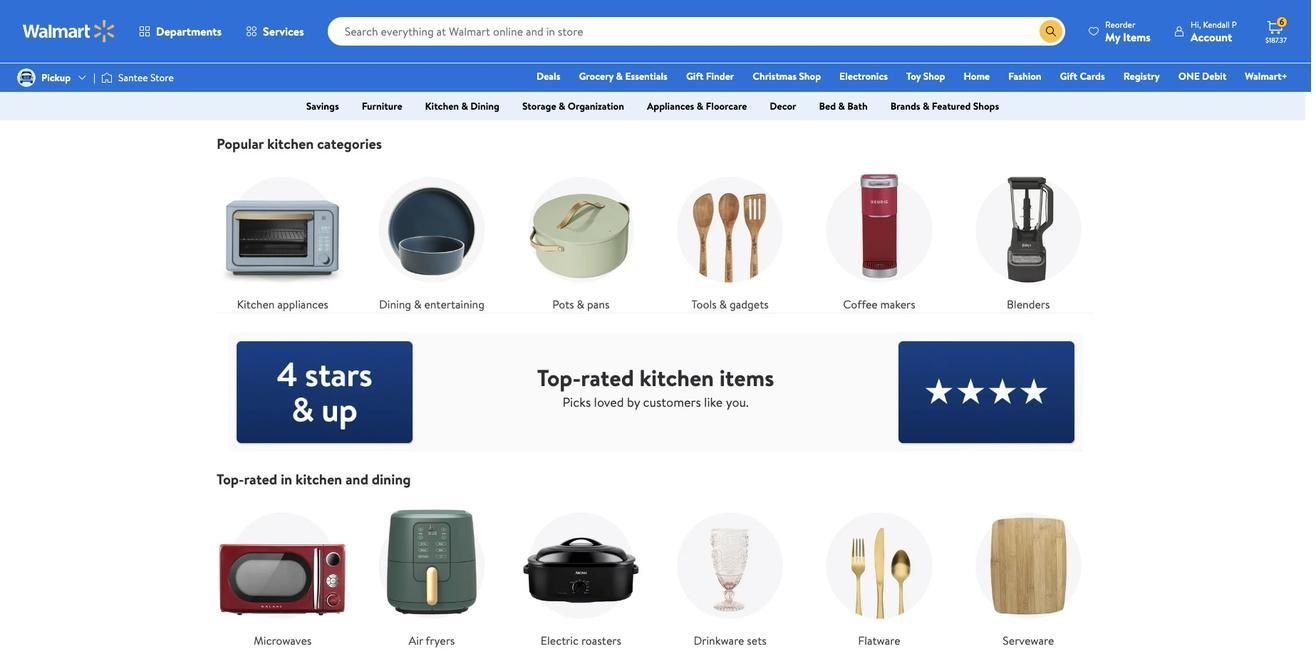 Task type: vqa. For each thing, say whether or not it's contained in the screenshot.
Vitamin in the $13.42 21.0 ¢/ea Airborne Very Berry Chewable Tablets, 64 count - 1000mg of Vitamin C - Immune Support Supplement (Packaging May Vary)
no



Task type: describe. For each thing, give the bounding box(es) containing it.
& for organization
[[559, 99, 566, 113]]

top-rated in kitchen and dining
[[217, 470, 411, 489]]

rated for in
[[244, 470, 277, 489]]

tools & gadgets link
[[664, 164, 797, 313]]

Walmart Site-Wide search field
[[328, 17, 1066, 46]]

savings button
[[295, 95, 351, 118]]

items
[[720, 362, 774, 393]]

serveware link
[[963, 500, 1095, 649]]

bed & bath button
[[808, 95, 880, 118]]

brands & featured shops button
[[880, 95, 1011, 118]]

by
[[627, 393, 640, 411]]

shop for christmas shop
[[799, 69, 821, 83]]

storage
[[523, 99, 556, 113]]

santee
[[118, 71, 148, 85]]

top- for kitchen
[[537, 362, 581, 393]]

appliances
[[647, 99, 695, 113]]

kitchen inside "top-rated kitchen items picks loved by customers like you."
[[640, 362, 714, 393]]

categories
[[317, 134, 382, 153]]

kendall
[[1204, 18, 1230, 30]]

flatware
[[859, 633, 901, 648]]

home
[[964, 69, 990, 83]]

registry
[[1124, 69, 1160, 83]]

gift finder
[[686, 69, 734, 83]]

departments
[[156, 24, 222, 39]]

savings
[[306, 99, 339, 113]]

grocery & essentials link
[[573, 68, 674, 84]]

electric
[[541, 633, 579, 648]]

gift cards
[[1060, 69, 1105, 83]]

gift finder link
[[680, 68, 741, 84]]

bath
[[848, 99, 868, 113]]

coffee makers link
[[814, 164, 946, 313]]

blenders
[[1007, 297, 1050, 312]]

roasters
[[582, 633, 622, 648]]

2 vertical spatial kitchen
[[296, 470, 342, 489]]

gift cards link
[[1054, 68, 1112, 84]]

air
[[409, 633, 423, 648]]

dining
[[372, 470, 411, 489]]

tools
[[692, 297, 717, 312]]

my
[[1106, 29, 1121, 45]]

& for featured
[[923, 99, 930, 113]]

& for floorcare
[[697, 99, 704, 113]]

drinkware sets link
[[664, 500, 797, 649]]

search icon image
[[1046, 26, 1057, 37]]

christmas shop
[[753, 69, 821, 83]]

hi,
[[1191, 18, 1202, 30]]

& for gadgets
[[720, 297, 727, 312]]

home link
[[958, 68, 997, 84]]

toy
[[907, 69, 921, 83]]

microwaves link
[[217, 500, 349, 649]]

list for top-rated in kitchen and dining
[[208, 489, 1104, 649]]

featured
[[932, 99, 971, 113]]

6
[[1280, 16, 1285, 28]]

appliances
[[278, 297, 329, 312]]

serveware
[[1003, 633, 1055, 648]]

bed & bath
[[819, 99, 868, 113]]

in
[[281, 470, 292, 489]]

pans
[[587, 297, 610, 312]]

you.
[[726, 393, 749, 411]]

kitchen & dining
[[425, 99, 500, 113]]

hi, kendall p account
[[1191, 18, 1238, 45]]

list for popular kitchen categories
[[208, 153, 1104, 313]]

like
[[704, 393, 723, 411]]

decor
[[770, 99, 797, 113]]

organization
[[568, 99, 624, 113]]

air fryers
[[409, 633, 455, 648]]

debit
[[1203, 69, 1227, 83]]

finder
[[706, 69, 734, 83]]

floorcare
[[706, 99, 747, 113]]

storage & organization button
[[511, 95, 636, 118]]

dining & entertaining link
[[366, 164, 498, 313]]

tools & gadgets
[[692, 297, 769, 312]]

popular kitchen categories
[[217, 134, 382, 153]]

& for dining
[[462, 99, 468, 113]]



Task type: locate. For each thing, give the bounding box(es) containing it.
furniture button
[[351, 95, 414, 118]]

essentials
[[625, 69, 668, 83]]

1 shop from the left
[[799, 69, 821, 83]]

entertaining
[[424, 297, 485, 312]]

1 gift from the left
[[686, 69, 704, 83]]

deals link
[[530, 68, 567, 84]]

deals
[[537, 69, 561, 83]]

shop inside toy shop link
[[924, 69, 946, 83]]

electronics link
[[833, 68, 895, 84]]

pots & pans
[[553, 297, 610, 312]]

microwaves
[[254, 633, 312, 648]]

popular
[[217, 134, 264, 153]]

0 horizontal spatial kitchen
[[237, 297, 275, 312]]

brands
[[891, 99, 921, 113]]

dining left storage
[[471, 99, 500, 113]]

0 horizontal spatial gift
[[686, 69, 704, 83]]

1 horizontal spatial shop
[[924, 69, 946, 83]]

kitchen inside dropdown button
[[425, 99, 459, 113]]

kitchen
[[425, 99, 459, 113], [237, 297, 275, 312]]

list
[[208, 153, 1104, 313], [208, 489, 1104, 649]]

shop up bed
[[799, 69, 821, 83]]

$187.37
[[1266, 35, 1287, 45]]

top- left the in
[[217, 470, 244, 489]]

dining inside dropdown button
[[471, 99, 500, 113]]

1 vertical spatial top-
[[217, 470, 244, 489]]

appliances & floorcare button
[[636, 95, 759, 118]]

decor button
[[759, 95, 808, 118]]

& for entertaining
[[414, 297, 422, 312]]

pickup
[[41, 71, 71, 85]]

kitchen appliances link
[[217, 164, 349, 313]]

electric roasters link
[[515, 500, 647, 649]]

brands & featured shops
[[891, 99, 1000, 113]]

shop for toy shop
[[924, 69, 946, 83]]

top- left the loved
[[537, 362, 581, 393]]

pots & pans link
[[515, 164, 647, 313]]

top-rated kitchen items picks loved by customers like you.
[[537, 362, 774, 411]]

rated inside "top-rated kitchen items picks loved by customers like you."
[[581, 362, 634, 393]]

reorder
[[1106, 18, 1136, 30]]

electronics
[[840, 69, 888, 83]]

 image
[[17, 68, 36, 87]]

gift left finder
[[686, 69, 704, 83]]

and
[[346, 470, 369, 489]]

furniture
[[362, 99, 403, 113]]

& for bath
[[839, 99, 845, 113]]

1 vertical spatial rated
[[244, 470, 277, 489]]

|
[[94, 71, 96, 85]]

2 shop from the left
[[924, 69, 946, 83]]

account
[[1191, 29, 1233, 45]]

one
[[1179, 69, 1200, 83]]

shops
[[974, 99, 1000, 113]]

1 horizontal spatial gift
[[1060, 69, 1078, 83]]

services button
[[234, 14, 316, 48]]

reorder my items
[[1106, 18, 1151, 45]]

p
[[1232, 18, 1238, 30]]

0 vertical spatial rated
[[581, 362, 634, 393]]

kitchen
[[267, 134, 314, 153], [640, 362, 714, 393], [296, 470, 342, 489]]

list containing microwaves
[[208, 489, 1104, 649]]

bed
[[819, 99, 836, 113]]

fryers
[[426, 633, 455, 648]]

appliances & floorcare
[[647, 99, 747, 113]]

0 vertical spatial dining
[[471, 99, 500, 113]]

kitchen right furniture
[[425, 99, 459, 113]]

0 vertical spatial list
[[208, 153, 1104, 313]]

storage & organization
[[523, 99, 624, 113]]

christmas shop link
[[747, 68, 828, 84]]

1 horizontal spatial rated
[[581, 362, 634, 393]]

dining
[[471, 99, 500, 113], [379, 297, 411, 312]]

customers
[[643, 393, 701, 411]]

dining left entertaining
[[379, 297, 411, 312]]

2 list from the top
[[208, 489, 1104, 649]]

pots
[[553, 297, 574, 312]]

shop inside christmas shop link
[[799, 69, 821, 83]]

rated for kitchen
[[581, 362, 634, 393]]

coffee
[[843, 297, 878, 312]]

1 horizontal spatial dining
[[471, 99, 500, 113]]

0 horizontal spatial top-
[[217, 470, 244, 489]]

store
[[150, 71, 174, 85]]

shop right toy
[[924, 69, 946, 83]]

makers
[[881, 297, 916, 312]]

walmart+
[[1246, 69, 1288, 83]]

gift left cards
[[1060, 69, 1078, 83]]

kitchen left 'appliances' on the top left
[[237, 297, 275, 312]]

santee store
[[118, 71, 174, 85]]

1 vertical spatial kitchen
[[237, 297, 275, 312]]

electric roasters
[[541, 633, 622, 648]]

services
[[263, 24, 304, 39]]

list containing kitchen appliances
[[208, 153, 1104, 313]]

1 horizontal spatial top-
[[537, 362, 581, 393]]

gadgets
[[730, 297, 769, 312]]

0 horizontal spatial shop
[[799, 69, 821, 83]]

fashion
[[1009, 69, 1042, 83]]

toy shop link
[[900, 68, 952, 84]]

one debit
[[1179, 69, 1227, 83]]

four stars and up. image
[[228, 333, 1084, 452]]

walmart image
[[23, 20, 115, 43]]

grocery & essentials
[[579, 69, 668, 83]]

cards
[[1080, 69, 1105, 83]]

kitchen for kitchen appliances
[[237, 297, 275, 312]]

1 vertical spatial dining
[[379, 297, 411, 312]]

1 horizontal spatial kitchen
[[425, 99, 459, 113]]

shop
[[799, 69, 821, 83], [924, 69, 946, 83]]

0 horizontal spatial dining
[[379, 297, 411, 312]]

0 vertical spatial kitchen
[[425, 99, 459, 113]]

coffee makers
[[843, 297, 916, 312]]

flatware link
[[814, 500, 946, 649]]

dining & entertaining
[[379, 297, 485, 312]]

6 $187.37
[[1266, 16, 1287, 45]]

registry link
[[1118, 68, 1167, 84]]

gift for gift finder
[[686, 69, 704, 83]]

blenders link
[[963, 164, 1095, 313]]

0 vertical spatial top-
[[537, 362, 581, 393]]

departments button
[[127, 14, 234, 48]]

top- inside "top-rated kitchen items picks loved by customers like you."
[[537, 362, 581, 393]]

gift for gift cards
[[1060, 69, 1078, 83]]

christmas
[[753, 69, 797, 83]]

2 gift from the left
[[1060, 69, 1078, 83]]

1 list from the top
[[208, 153, 1104, 313]]

kitchen for kitchen & dining
[[425, 99, 459, 113]]

toy shop
[[907, 69, 946, 83]]

1 vertical spatial list
[[208, 489, 1104, 649]]

& for essentials
[[616, 69, 623, 83]]

drinkware sets
[[694, 633, 767, 648]]

0 horizontal spatial rated
[[244, 470, 277, 489]]

fashion link
[[1002, 68, 1048, 84]]

top- for in
[[217, 470, 244, 489]]

 image
[[101, 71, 113, 85]]

1 vertical spatial kitchen
[[640, 362, 714, 393]]

Search search field
[[328, 17, 1066, 46]]

dining inside list
[[379, 297, 411, 312]]

gift
[[686, 69, 704, 83], [1060, 69, 1078, 83]]

0 vertical spatial kitchen
[[267, 134, 314, 153]]

kitchen inside list
[[237, 297, 275, 312]]

items
[[1124, 29, 1151, 45]]

loved
[[594, 393, 624, 411]]

& for pans
[[577, 297, 585, 312]]

kitchen appliances
[[237, 297, 329, 312]]

walmart+ link
[[1239, 68, 1295, 84]]



